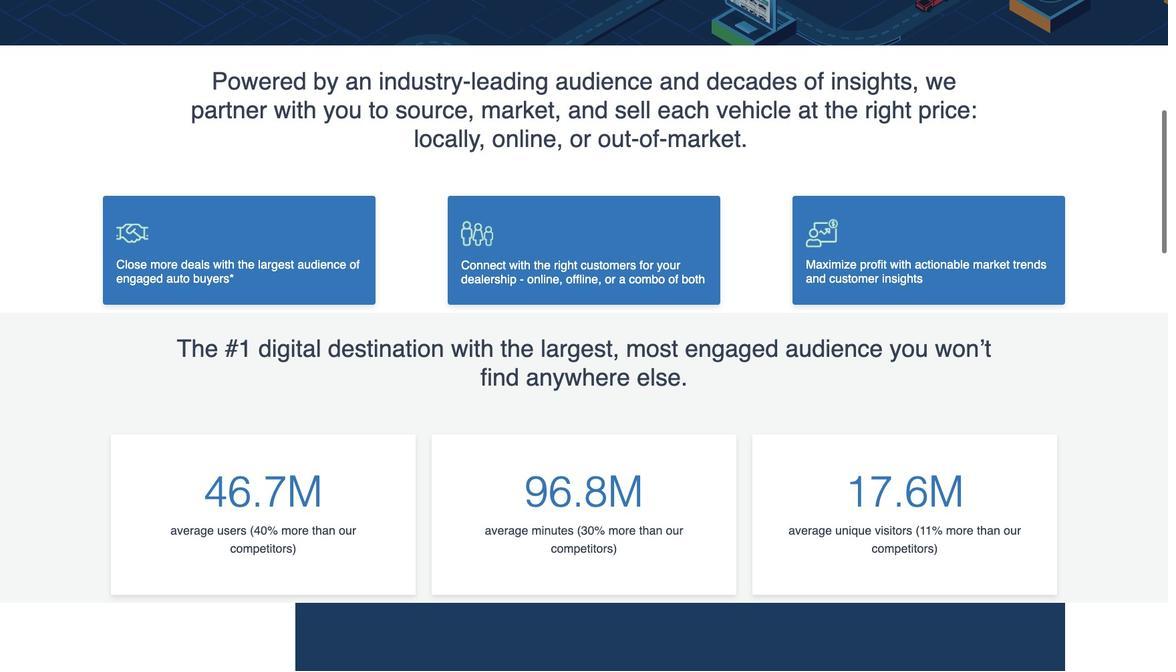 Task type: describe. For each thing, give the bounding box(es) containing it.
the #1 digital destination with the largest, most engaged  audience you won't find anywhere else.
[[177, 335, 992, 391]]

audience inside the #1 digital destination with the largest, most engaged  audience you won't find anywhere else.
[[786, 335, 884, 362]]

a
[[619, 272, 626, 286]]

profit
[[861, 258, 887, 272]]

find
[[481, 364, 520, 391]]

online, inside connect with the right customers for your dealership - online, offline, or a combo of both
[[528, 272, 563, 286]]

trends
[[1014, 258, 1047, 272]]

right inside powered by an industry-leading audience and decades of insights, we partner with you to source, market, and sell each vehicle at the right price: locally, online, or out-of-market.
[[865, 96, 912, 124]]

minutes
[[532, 523, 574, 537]]

than for 96.8m
[[640, 523, 663, 537]]

the
[[177, 335, 218, 362]]

leading
[[471, 67, 549, 95]]

the inside the close more deals with the largest audience of engaged auto buyers*
[[238, 258, 255, 272]]

by
[[313, 67, 339, 95]]

96.8m average minutes (30% more than our competitors)
[[485, 467, 684, 556]]

largest
[[258, 258, 294, 272]]

sell
[[615, 96, 651, 124]]

than for 46.7m
[[312, 523, 336, 537]]

more inside 46.7m average users (40% more than our competitors)
[[282, 523, 309, 537]]

17.6m average unique visitors  (11% more than our competitors)
[[789, 467, 1022, 556]]

close more deals with the largest audience of engaged auto buyers* image
[[116, 218, 148, 250]]

of inside connect with the right customers for your dealership - online, offline, or a combo of both
[[669, 272, 679, 286]]

buyers*
[[193, 272, 234, 286]]

partner
[[191, 96, 267, 124]]

users
[[217, 523, 247, 537]]

offline,
[[566, 272, 602, 286]]

powered by an industry-leading audience and decades of insights, we partner with you to source, market, and sell each vehicle at the right price: locally, online, or out-of-market.
[[191, 67, 978, 153]]

more inside 96.8m average minutes (30% more than our competitors)
[[609, 523, 636, 537]]

96.8m
[[525, 467, 644, 517]]

of inside powered by an industry-leading audience and decades of insights, we partner with you to source, market, and sell each vehicle at the right price: locally, online, or out-of-market.
[[805, 67, 825, 95]]

unique
[[836, 523, 872, 537]]

with inside the #1 digital destination with the largest, most engaged  audience you won't find anywhere else.
[[451, 335, 494, 362]]

digital
[[259, 335, 321, 362]]

0 horizontal spatial and
[[568, 96, 609, 124]]

connect with the right customers for your dealership - online, offline, or a combo of both image
[[461, 218, 494, 250]]

industry-
[[379, 67, 471, 95]]

than inside 17.6m average unique visitors  (11% more than our competitors)
[[978, 523, 1001, 537]]

our for 46.7m
[[339, 523, 356, 537]]

source,
[[396, 96, 475, 124]]

and for decades
[[660, 67, 700, 95]]

online, inside powered by an industry-leading audience and decades of insights, we partner with you to source, market, and sell each vehicle at the right price: locally, online, or out-of-market.
[[493, 125, 564, 153]]

of inside the close more deals with the largest audience of engaged auto buyers*
[[350, 258, 360, 272]]

connect with the right customers for your dealership - online, offline, or a combo of both
[[461, 258, 706, 286]]

price:
[[919, 96, 978, 124]]

customer
[[830, 272, 879, 286]]

competitors) for 46.7m
[[230, 541, 297, 556]]

and for customer
[[806, 272, 827, 286]]

of-
[[640, 125, 668, 153]]

for
[[640, 258, 654, 272]]

maximize profit with actionable market trends and customer insights
[[806, 258, 1047, 286]]

locally,
[[414, 125, 486, 153]]

or inside connect with the right customers for your dealership - online, offline, or a combo of both
[[605, 272, 616, 286]]

we
[[926, 67, 957, 95]]

46.7m average users (40% more than our competitors)
[[170, 467, 356, 556]]



Task type: locate. For each thing, give the bounding box(es) containing it.
audience
[[556, 67, 653, 95], [298, 258, 347, 272], [786, 335, 884, 362]]

2 horizontal spatial audience
[[786, 335, 884, 362]]

the inside powered by an industry-leading audience and decades of insights, we partner with you to source, market, and sell each vehicle at the right price: locally, online, or out-of-market.
[[825, 96, 859, 124]]

you
[[324, 96, 362, 124], [890, 335, 929, 362]]

with inside the close more deals with the largest audience of engaged auto buyers*
[[213, 258, 235, 272]]

the up find
[[501, 335, 534, 362]]

or left out-
[[570, 125, 592, 153]]

or left a
[[605, 272, 616, 286]]

2 horizontal spatial competitors)
[[872, 541, 939, 556]]

3 competitors) from the left
[[872, 541, 939, 556]]

more right (40%
[[282, 523, 309, 537]]

and
[[660, 67, 700, 95], [568, 96, 609, 124], [806, 272, 827, 286]]

1 vertical spatial right
[[554, 258, 578, 272]]

3 average from the left
[[789, 523, 833, 537]]

right inside connect with the right customers for your dealership - online, offline, or a combo of both
[[554, 258, 578, 272]]

most
[[627, 335, 679, 362]]

combo
[[629, 272, 665, 286]]

connect
[[461, 258, 506, 272]]

powered
[[212, 67, 307, 95]]

average for 96.8m
[[485, 523, 529, 537]]

0 horizontal spatial audience
[[298, 258, 347, 272]]

(30%
[[577, 523, 606, 537]]

with right 'deals'
[[213, 258, 235, 272]]

and up each
[[660, 67, 700, 95]]

or
[[570, 125, 592, 153], [605, 272, 616, 286]]

3 than from the left
[[978, 523, 1001, 537]]

#1
[[225, 335, 252, 362]]

0 vertical spatial online,
[[493, 125, 564, 153]]

0 vertical spatial or
[[570, 125, 592, 153]]

0 vertical spatial and
[[660, 67, 700, 95]]

17.6m
[[846, 467, 965, 517]]

1 horizontal spatial our
[[666, 523, 684, 537]]

average inside 96.8m average minutes (30% more than our competitors)
[[485, 523, 529, 537]]

0 horizontal spatial you
[[324, 96, 362, 124]]

right
[[865, 96, 912, 124], [554, 258, 578, 272]]

online,
[[493, 125, 564, 153], [528, 272, 563, 286]]

2 horizontal spatial than
[[978, 523, 1001, 537]]

our inside 46.7m average users (40% more than our competitors)
[[339, 523, 356, 537]]

2 horizontal spatial of
[[805, 67, 825, 95]]

than right (40%
[[312, 523, 336, 537]]

largest,
[[541, 335, 620, 362]]

of
[[805, 67, 825, 95], [350, 258, 360, 272], [669, 272, 679, 286]]

1 horizontal spatial audience
[[556, 67, 653, 95]]

average for 17.6m
[[789, 523, 833, 537]]

out-
[[598, 125, 640, 153]]

46.7m
[[204, 467, 323, 517]]

1 horizontal spatial competitors)
[[551, 541, 618, 556]]

you left the won't
[[890, 335, 929, 362]]

0 vertical spatial right
[[865, 96, 912, 124]]

deals
[[181, 258, 210, 272]]

3 our from the left
[[1004, 523, 1022, 537]]

than right (11%
[[978, 523, 1001, 537]]

more
[[150, 258, 178, 272], [282, 523, 309, 537], [609, 523, 636, 537], [947, 523, 974, 537]]

market.
[[668, 125, 748, 153]]

market,
[[481, 96, 562, 124]]

2 vertical spatial audience
[[786, 335, 884, 362]]

0 horizontal spatial engaged
[[116, 272, 163, 286]]

with up find
[[451, 335, 494, 362]]

competitors) for 96.8m
[[551, 541, 618, 556]]

competitors) down visitors
[[872, 541, 939, 556]]

1 vertical spatial online,
[[528, 272, 563, 286]]

average left users
[[170, 523, 214, 537]]

with
[[274, 96, 317, 124], [213, 258, 235, 272], [891, 258, 912, 272], [510, 258, 531, 272], [451, 335, 494, 362]]

more left 'deals'
[[150, 258, 178, 272]]

an
[[346, 67, 372, 95]]

visitors
[[875, 523, 913, 537]]

with inside maximize profit with actionable market trends and customer insights
[[891, 258, 912, 272]]

0 vertical spatial you
[[324, 96, 362, 124]]

with right 'profit' at the top right of page
[[891, 258, 912, 272]]

than inside 96.8m average minutes (30% more than our competitors)
[[640, 523, 663, 537]]

1 vertical spatial audience
[[298, 258, 347, 272]]

1 horizontal spatial than
[[640, 523, 663, 537]]

0 horizontal spatial of
[[350, 258, 360, 272]]

0 horizontal spatial competitors)
[[230, 541, 297, 556]]

1 horizontal spatial engaged
[[685, 335, 779, 362]]

1 horizontal spatial average
[[485, 523, 529, 537]]

market
[[974, 258, 1011, 272]]

2 average from the left
[[485, 523, 529, 537]]

actionable
[[915, 258, 970, 272]]

2 than from the left
[[640, 523, 663, 537]]

0 horizontal spatial average
[[170, 523, 214, 537]]

competitors) down (40%
[[230, 541, 297, 556]]

the inside the #1 digital destination with the largest, most engaged  audience you won't find anywhere else.
[[501, 335, 534, 362]]

competitors) inside 46.7m average users (40% more than our competitors)
[[230, 541, 297, 556]]

more inside the close more deals with the largest audience of engaged auto buyers*
[[150, 258, 178, 272]]

both
[[682, 272, 706, 286]]

you inside the #1 digital destination with the largest, most engaged  audience you won't find anywhere else.
[[890, 335, 929, 362]]

with down by
[[274, 96, 317, 124]]

than inside 46.7m average users (40% more than our competitors)
[[312, 523, 336, 537]]

and inside maximize profit with actionable market trends and customer insights
[[806, 272, 827, 286]]

0 vertical spatial engaged
[[116, 272, 163, 286]]

1 vertical spatial or
[[605, 272, 616, 286]]

the
[[825, 96, 859, 124], [238, 258, 255, 272], [534, 258, 551, 272], [501, 335, 534, 362]]

engaged
[[116, 272, 163, 286], [685, 335, 779, 362]]

-
[[520, 272, 524, 286]]

auto
[[167, 272, 190, 286]]

to
[[369, 96, 389, 124]]

1 vertical spatial you
[[890, 335, 929, 362]]

more right the (30%
[[609, 523, 636, 537]]

1 our from the left
[[339, 523, 356, 537]]

right left 'customers'
[[554, 258, 578, 272]]

than
[[312, 523, 336, 537], [640, 523, 663, 537], [978, 523, 1001, 537]]

or inside powered by an industry-leading audience and decades of insights, we partner with you to source, market, and sell each vehicle at the right price: locally, online, or out-of-market.
[[570, 125, 592, 153]]

2 our from the left
[[666, 523, 684, 537]]

decades
[[707, 67, 798, 95]]

engaged for audience
[[685, 335, 779, 362]]

more inside 17.6m average unique visitors  (11% more than our competitors)
[[947, 523, 974, 537]]

2 horizontal spatial average
[[789, 523, 833, 537]]

than right the (30%
[[640, 523, 663, 537]]

0 horizontal spatial than
[[312, 523, 336, 537]]

each
[[658, 96, 710, 124]]

online, down the market, at the left top of the page
[[493, 125, 564, 153]]

the left largest
[[238, 258, 255, 272]]

average inside 46.7m average users (40% more than our competitors)
[[170, 523, 214, 537]]

engaged inside the close more deals with the largest audience of engaged auto buyers*
[[116, 272, 163, 286]]

average
[[170, 523, 214, 537], [485, 523, 529, 537], [789, 523, 833, 537]]

insights,
[[831, 67, 920, 95]]

competitors)
[[230, 541, 297, 556], [551, 541, 618, 556], [872, 541, 939, 556]]

average for 46.7m
[[170, 523, 214, 537]]

1 competitors) from the left
[[230, 541, 297, 556]]

and left 'customer'
[[806, 272, 827, 286]]

our
[[339, 523, 356, 537], [666, 523, 684, 537], [1004, 523, 1022, 537]]

0 horizontal spatial right
[[554, 258, 578, 272]]

destination
[[328, 335, 445, 362]]

1 horizontal spatial you
[[890, 335, 929, 362]]

the inside connect with the right customers for your dealership - online, offline, or a combo of both
[[534, 258, 551, 272]]

insights
[[883, 272, 924, 286]]

florida fine cars pic image
[[103, 656, 584, 671]]

1 average from the left
[[170, 523, 214, 537]]

1 horizontal spatial and
[[660, 67, 700, 95]]

1 vertical spatial engaged
[[685, 335, 779, 362]]

1 horizontal spatial right
[[865, 96, 912, 124]]

won't
[[936, 335, 992, 362]]

our inside 17.6m average unique visitors  (11% more than our competitors)
[[1004, 523, 1022, 537]]

1 than from the left
[[312, 523, 336, 537]]

2 horizontal spatial and
[[806, 272, 827, 286]]

you down an
[[324, 96, 362, 124]]

anywhere
[[526, 364, 631, 391]]

2 horizontal spatial our
[[1004, 523, 1022, 537]]

1 horizontal spatial or
[[605, 272, 616, 286]]

right down insights,
[[865, 96, 912, 124]]

with inside powered by an industry-leading audience and decades of insights, we partner with you to source, market, and sell each vehicle at the right price: locally, online, or out-of-market.
[[274, 96, 317, 124]]

close
[[116, 258, 147, 272]]

(40%
[[250, 523, 278, 537]]

0 horizontal spatial or
[[570, 125, 592, 153]]

with right connect
[[510, 258, 531, 272]]

you inside powered by an industry-leading audience and decades of insights, we partner with you to source, market, and sell each vehicle at the right price: locally, online, or out-of-market.
[[324, 96, 362, 124]]

vehicle
[[717, 96, 792, 124]]

audience inside powered by an industry-leading audience and decades of insights, we partner with you to source, market, and sell each vehicle at the right price: locally, online, or out-of-market.
[[556, 67, 653, 95]]

else.
[[637, 364, 688, 391]]

customers
[[581, 258, 637, 272]]

more right (11%
[[947, 523, 974, 537]]

and up out-
[[568, 96, 609, 124]]

the right -
[[534, 258, 551, 272]]

0 vertical spatial audience
[[556, 67, 653, 95]]

competitors) down the (30%
[[551, 541, 618, 556]]

our for 96.8m
[[666, 523, 684, 537]]

average left minutes
[[485, 523, 529, 537]]

competitors) inside 96.8m average minutes (30% more than our competitors)
[[551, 541, 618, 556]]

2 competitors) from the left
[[551, 541, 618, 556]]

engaged inside the #1 digital destination with the largest, most engaged  audience you won't find anywhere else.
[[685, 335, 779, 362]]

at
[[799, 96, 819, 124]]

1 vertical spatial and
[[568, 96, 609, 124]]

the right at at the top
[[825, 96, 859, 124]]

maximize
[[806, 258, 857, 272]]

2 vertical spatial and
[[806, 272, 827, 286]]

online, right -
[[528, 272, 563, 286]]

audience inside the close more deals with the largest audience of engaged auto buyers*
[[298, 258, 347, 272]]

dealership
[[461, 272, 517, 286]]

maximize profit with actionable market trends and customer insights image
[[806, 218, 839, 250]]

engaged for auto
[[116, 272, 163, 286]]

(11%
[[916, 523, 943, 537]]

with inside connect with the right customers for your dealership - online, offline, or a combo of both
[[510, 258, 531, 272]]

0 horizontal spatial our
[[339, 523, 356, 537]]

average left unique
[[789, 523, 833, 537]]

1 horizontal spatial of
[[669, 272, 679, 286]]

your
[[657, 258, 681, 272]]

average inside 17.6m average unique visitors  (11% more than our competitors)
[[789, 523, 833, 537]]

competitors) inside 17.6m average unique visitors  (11% more than our competitors)
[[872, 541, 939, 556]]

close more deals with the largest audience of engaged auto buyers*
[[116, 258, 360, 286]]

our inside 96.8m average minutes (30% more than our competitors)
[[666, 523, 684, 537]]



Task type: vqa. For each thing, say whether or not it's contained in the screenshot.
dealer to the top
no



